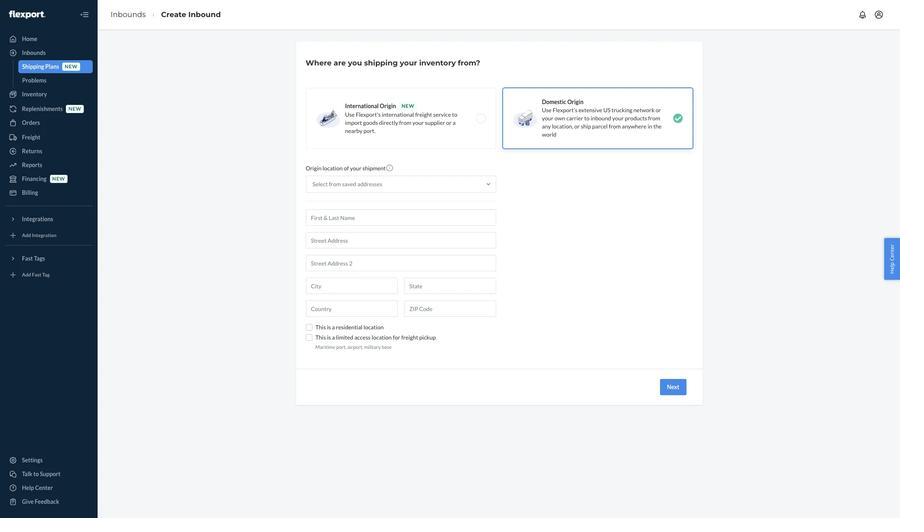 Task type: describe. For each thing, give the bounding box(es) containing it.
military
[[364, 344, 381, 350]]

1 vertical spatial location
[[364, 324, 384, 331]]

give feedback
[[22, 498, 59, 505]]

1 vertical spatial freight
[[401, 334, 418, 341]]

returns link
[[5, 145, 93, 158]]

from left 'saved'
[[329, 181, 341, 187]]

integration
[[32, 232, 57, 239]]

a for this is a residential location
[[332, 324, 335, 331]]

your up any
[[542, 115, 553, 122]]

international
[[382, 111, 414, 118]]

your down trucking
[[612, 115, 624, 122]]

add for add integration
[[22, 232, 31, 239]]

center inside button
[[888, 244, 896, 261]]

help center inside 'help center' button
[[888, 244, 896, 274]]

freight link
[[5, 131, 93, 144]]

help center inside help center link
[[22, 484, 53, 491]]

freight
[[22, 134, 40, 141]]

use inside use flexport's international freight service to import goods directly from your supplier or a nearby port.
[[345, 111, 355, 118]]

ZIP Code text field
[[404, 301, 496, 317]]

1 horizontal spatial or
[[574, 123, 580, 130]]

directly
[[379, 119, 398, 126]]

integrations button
[[5, 213, 93, 226]]

saved
[[342, 181, 356, 187]]

origin for domestic
[[567, 98, 583, 105]]

your right of
[[350, 165, 361, 172]]

help inside button
[[888, 262, 896, 274]]

breadcrumbs navigation
[[104, 3, 227, 27]]

fast tags
[[22, 255, 45, 262]]

returns
[[22, 148, 42, 155]]

First & Last Name text field
[[306, 209, 496, 226]]

ship
[[581, 123, 591, 130]]

for
[[393, 334, 400, 341]]

add fast tag
[[22, 272, 50, 278]]

support
[[40, 471, 60, 477]]

international
[[345, 102, 379, 109]]

supplier
[[425, 119, 445, 126]]

domestic origin use flexport's extensive us trucking network or your own carrier to inbound your products from any location, or ship parcel from anywhere in the world
[[542, 98, 662, 138]]

base
[[382, 344, 392, 350]]

select
[[313, 181, 328, 187]]

new for financing
[[52, 176, 65, 182]]

tag
[[42, 272, 50, 278]]

create
[[161, 10, 186, 19]]

financing
[[22, 175, 47, 182]]

trucking
[[612, 107, 632, 113]]

State text field
[[404, 278, 496, 294]]

Street Address text field
[[306, 232, 496, 249]]

Street Address 2 text field
[[306, 255, 496, 271]]

port,
[[336, 344, 346, 350]]

new for replenishments
[[69, 106, 81, 112]]

world
[[542, 131, 556, 138]]

tags
[[34, 255, 45, 262]]

from up the
[[648, 115, 660, 122]]

0 horizontal spatial inbounds link
[[5, 46, 93, 59]]

inbounds inside breadcrumbs navigation
[[111, 10, 146, 19]]

integrations
[[22, 216, 53, 222]]

0 horizontal spatial center
[[35, 484, 53, 491]]

help center link
[[5, 482, 93, 495]]

home link
[[5, 33, 93, 46]]

carrier
[[566, 115, 583, 122]]

inventory
[[22, 91, 47, 98]]

orders link
[[5, 116, 93, 129]]

next button
[[660, 379, 686, 395]]

close navigation image
[[80, 10, 89, 20]]

create inbound link
[[161, 10, 221, 19]]

from right parcel
[[609, 123, 621, 130]]

shipping
[[364, 59, 398, 68]]

you
[[348, 59, 362, 68]]

new for international origin
[[402, 103, 414, 109]]

shipment
[[363, 165, 386, 172]]

us
[[603, 107, 611, 113]]

a for this is a limited access location for freight pickup
[[332, 334, 335, 341]]

talk to support
[[22, 471, 60, 477]]

in
[[648, 123, 652, 130]]

inventory link
[[5, 88, 93, 101]]

your inside use flexport's international freight service to import goods directly from your supplier or a nearby port.
[[412, 119, 424, 126]]

create inbound
[[161, 10, 221, 19]]

inbound
[[591, 115, 611, 122]]

from?
[[458, 59, 480, 68]]

City text field
[[306, 278, 398, 294]]

inventory
[[419, 59, 456, 68]]

settings link
[[5, 454, 93, 467]]

import
[[345, 119, 362, 126]]

freight inside use flexport's international freight service to import goods directly from your supplier or a nearby port.
[[415, 111, 432, 118]]

2 horizontal spatial or
[[656, 107, 661, 113]]

next
[[667, 384, 679, 391]]

residential
[[336, 324, 362, 331]]

pickup
[[419, 334, 436, 341]]



Task type: vqa. For each thing, say whether or not it's contained in the screenshot.
LEARN MORE
no



Task type: locate. For each thing, give the bounding box(es) containing it.
or inside use flexport's international freight service to import goods directly from your supplier or a nearby port.
[[446, 119, 452, 126]]

new right plans on the top left of the page
[[65, 64, 78, 70]]

location up base
[[372, 334, 392, 341]]

1 vertical spatial inbounds
[[22, 49, 46, 56]]

0 vertical spatial this
[[315, 324, 326, 331]]

1 vertical spatial help
[[22, 484, 34, 491]]

talk to support button
[[5, 468, 93, 481]]

your right shipping
[[400, 59, 417, 68]]

this is a residential location
[[315, 324, 384, 331]]

use up the import
[[345, 111, 355, 118]]

are
[[334, 59, 346, 68]]

inbounds link inside breadcrumbs navigation
[[111, 10, 146, 19]]

0 vertical spatial help center
[[888, 244, 896, 274]]

shipping
[[22, 63, 44, 70]]

check circle image
[[673, 113, 683, 123]]

the
[[653, 123, 662, 130]]

a left residential
[[332, 324, 335, 331]]

0 vertical spatial center
[[888, 244, 896, 261]]

location up this is a limited access location for freight pickup
[[364, 324, 384, 331]]

flexport's
[[356, 111, 381, 118]]

0 vertical spatial fast
[[22, 255, 33, 262]]

origin up international
[[380, 102, 396, 109]]

maritime port, airport, military base
[[315, 344, 392, 350]]

talk
[[22, 471, 32, 477]]

0 horizontal spatial to
[[33, 471, 39, 477]]

0 vertical spatial location
[[323, 165, 343, 172]]

Country text field
[[306, 301, 398, 317]]

help center button
[[884, 238, 900, 280]]

add inside "add fast tag" link
[[22, 272, 31, 278]]

billing link
[[5, 186, 93, 199]]

own
[[555, 115, 565, 122]]

inbound
[[188, 10, 221, 19]]

your
[[400, 59, 417, 68], [542, 115, 553, 122], [612, 115, 624, 122], [412, 119, 424, 126], [350, 165, 361, 172]]

orders
[[22, 119, 40, 126]]

replenishments
[[22, 105, 63, 112]]

1 vertical spatial inbounds link
[[5, 46, 93, 59]]

0 horizontal spatial help
[[22, 484, 34, 491]]

1 vertical spatial a
[[332, 324, 335, 331]]

flexport logo image
[[9, 10, 45, 19]]

2 vertical spatial a
[[332, 334, 335, 341]]

location,
[[552, 123, 573, 130]]

origin up flexport's
[[567, 98, 583, 105]]

limited
[[336, 334, 353, 341]]

add inside add integration link
[[22, 232, 31, 239]]

1 horizontal spatial inbounds
[[111, 10, 146, 19]]

0 vertical spatial help
[[888, 262, 896, 274]]

add for add fast tag
[[22, 272, 31, 278]]

1 add from the top
[[22, 232, 31, 239]]

home
[[22, 35, 37, 42]]

select from saved addresses
[[313, 181, 382, 187]]

new for shipping plans
[[65, 64, 78, 70]]

nearby
[[345, 127, 362, 134]]

fast left tag
[[32, 272, 41, 278]]

extensive
[[579, 107, 602, 113]]

add left integration
[[22, 232, 31, 239]]

fast left tags
[[22, 255, 33, 262]]

use down domestic
[[542, 107, 552, 113]]

0 vertical spatial a
[[453, 119, 456, 126]]

where
[[306, 59, 332, 68]]

freight right for
[[401, 334, 418, 341]]

0 vertical spatial inbounds
[[111, 10, 146, 19]]

any
[[542, 123, 551, 130]]

flexport's
[[553, 107, 577, 113]]

origin up select
[[306, 165, 321, 172]]

help center
[[888, 244, 896, 274], [22, 484, 53, 491]]

goods
[[363, 119, 378, 126]]

add
[[22, 232, 31, 239], [22, 272, 31, 278]]

open account menu image
[[874, 10, 884, 20]]

access
[[354, 334, 371, 341]]

1 is from the top
[[327, 324, 331, 331]]

0 horizontal spatial use
[[345, 111, 355, 118]]

1 horizontal spatial use
[[542, 107, 552, 113]]

1 vertical spatial fast
[[32, 272, 41, 278]]

to right service
[[452, 111, 457, 118]]

a right supplier
[[453, 119, 456, 126]]

freight up supplier
[[415, 111, 432, 118]]

a inside use flexport's international freight service to import goods directly from your supplier or a nearby port.
[[453, 119, 456, 126]]

location left of
[[323, 165, 343, 172]]

network
[[633, 107, 655, 113]]

international origin
[[345, 102, 396, 109]]

give
[[22, 498, 34, 505]]

2 vertical spatial location
[[372, 334, 392, 341]]

new up orders link
[[69, 106, 81, 112]]

inbounds link
[[111, 10, 146, 19], [5, 46, 93, 59]]

or down service
[[446, 119, 452, 126]]

domestic
[[542, 98, 566, 105]]

None checkbox
[[306, 324, 312, 331], [306, 334, 312, 341], [306, 324, 312, 331], [306, 334, 312, 341]]

a left the limited
[[332, 334, 335, 341]]

1 horizontal spatial help
[[888, 262, 896, 274]]

port.
[[364, 127, 375, 134]]

2 this from the top
[[315, 334, 326, 341]]

to inside domestic origin use flexport's extensive us trucking network or your own carrier to inbound your products from any location, or ship parcel from anywhere in the world
[[584, 115, 590, 122]]

location
[[323, 165, 343, 172], [364, 324, 384, 331], [372, 334, 392, 341]]

1 horizontal spatial origin
[[380, 102, 396, 109]]

0 vertical spatial is
[[327, 324, 331, 331]]

1 this from the top
[[315, 324, 326, 331]]

1 horizontal spatial to
[[452, 111, 457, 118]]

this for this is a limited access location for freight pickup
[[315, 334, 326, 341]]

use
[[542, 107, 552, 113], [345, 111, 355, 118]]

add down fast tags on the left of page
[[22, 272, 31, 278]]

problems
[[22, 77, 46, 84]]

2 is from the top
[[327, 334, 331, 341]]

1 vertical spatial this
[[315, 334, 326, 341]]

is for limited
[[327, 334, 331, 341]]

settings
[[22, 457, 43, 464]]

2 horizontal spatial to
[[584, 115, 590, 122]]

origin location of your shipment
[[306, 165, 386, 172]]

0 horizontal spatial origin
[[306, 165, 321, 172]]

new down reports link
[[52, 176, 65, 182]]

fast
[[22, 255, 33, 262], [32, 272, 41, 278]]

1 vertical spatial help center
[[22, 484, 53, 491]]

add integration link
[[5, 229, 93, 242]]

from
[[648, 115, 660, 122], [399, 119, 411, 126], [609, 123, 621, 130], [329, 181, 341, 187]]

service
[[433, 111, 451, 118]]

shipping plans
[[22, 63, 59, 70]]

fast tags button
[[5, 252, 93, 265]]

use flexport's international freight service to import goods directly from your supplier or a nearby port.
[[345, 111, 457, 134]]

products
[[625, 115, 647, 122]]

0 horizontal spatial inbounds
[[22, 49, 46, 56]]

0 horizontal spatial or
[[446, 119, 452, 126]]

origin inside domestic origin use flexport's extensive us trucking network or your own carrier to inbound your products from any location, or ship parcel from anywhere in the world
[[567, 98, 583, 105]]

0 horizontal spatial help center
[[22, 484, 53, 491]]

freight
[[415, 111, 432, 118], [401, 334, 418, 341]]

add fast tag link
[[5, 268, 93, 281]]

add integration
[[22, 232, 57, 239]]

where are you shipping your inventory from?
[[306, 59, 480, 68]]

or down carrier
[[574, 123, 580, 130]]

2 add from the top
[[22, 272, 31, 278]]

billing
[[22, 189, 38, 196]]

addresses
[[357, 181, 382, 187]]

0 vertical spatial inbounds link
[[111, 10, 146, 19]]

fast inside "dropdown button"
[[22, 255, 33, 262]]

is for residential
[[327, 324, 331, 331]]

to up 'ship'
[[584, 115, 590, 122]]

anywhere
[[622, 123, 647, 130]]

feedback
[[35, 498, 59, 505]]

give feedback button
[[5, 495, 93, 508]]

this for this is a residential location
[[315, 324, 326, 331]]

open notifications image
[[858, 10, 868, 20]]

parcel
[[592, 123, 608, 130]]

your left supplier
[[412, 119, 424, 126]]

this is a limited access location for freight pickup
[[315, 334, 436, 341]]

use inside domestic origin use flexport's extensive us trucking network or your own carrier to inbound your products from any location, or ship parcel from anywhere in the world
[[542, 107, 552, 113]]

origin for international
[[380, 102, 396, 109]]

0 vertical spatial freight
[[415, 111, 432, 118]]

1 vertical spatial center
[[35, 484, 53, 491]]

to right talk
[[33, 471, 39, 477]]

center
[[888, 244, 896, 261], [35, 484, 53, 491]]

to inside use flexport's international freight service to import goods directly from your supplier or a nearby port.
[[452, 111, 457, 118]]

new
[[65, 64, 78, 70], [402, 103, 414, 109], [69, 106, 81, 112], [52, 176, 65, 182]]

1 horizontal spatial help center
[[888, 244, 896, 274]]

from inside use flexport's international freight service to import goods directly from your supplier or a nearby port.
[[399, 119, 411, 126]]

1 vertical spatial add
[[22, 272, 31, 278]]

new up international
[[402, 103, 414, 109]]

1 vertical spatial is
[[327, 334, 331, 341]]

to inside the talk to support button
[[33, 471, 39, 477]]

0 vertical spatial add
[[22, 232, 31, 239]]

maritime
[[315, 344, 335, 350]]

or right 'network'
[[656, 107, 661, 113]]

1 horizontal spatial center
[[888, 244, 896, 261]]

1 horizontal spatial inbounds link
[[111, 10, 146, 19]]

of
[[344, 165, 349, 172]]

reports
[[22, 161, 42, 168]]

2 horizontal spatial origin
[[567, 98, 583, 105]]

from down international
[[399, 119, 411, 126]]

reports link
[[5, 159, 93, 172]]



